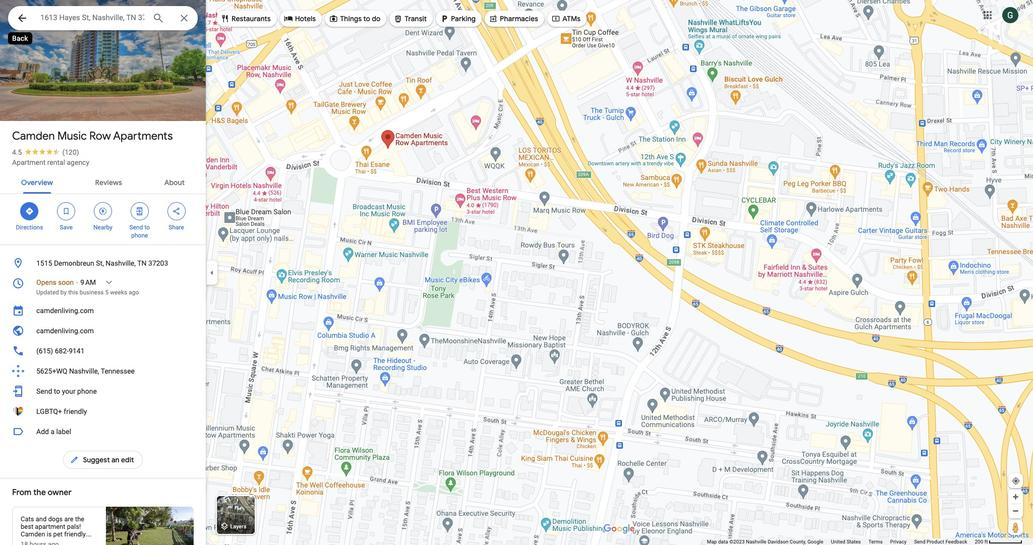 Task type: locate. For each thing, give the bounding box(es) containing it.
5625+wq
[[36, 367, 67, 376]]

nashville, down the 9141
[[69, 367, 99, 376]]

1 horizontal spatial nashville,
[[106, 259, 136, 267]]

demonbreun
[[54, 259, 94, 267]]

 hotels
[[284, 13, 316, 24]]

send down 
[[129, 224, 143, 231]]

None field
[[40, 12, 144, 24]]

add a label
[[36, 428, 71, 436]]

0 vertical spatial phone
[[131, 232, 148, 239]]

send inside button
[[915, 540, 926, 545]]

camdenliving.com
[[36, 307, 94, 315], [36, 327, 94, 335]]

send inside send to phone
[[129, 224, 143, 231]]

1 horizontal spatial the
[[75, 516, 84, 523]]

to inside 'button'
[[54, 388, 60, 396]]

apartment
[[35, 523, 65, 531]]


[[98, 206, 107, 217]]

pharmacies
[[500, 14, 538, 23]]

to left the share
[[145, 224, 150, 231]]

camdenliving.com for second camdenliving.com link from the bottom
[[36, 307, 94, 315]]

camdenliving.com link
[[0, 301, 206, 321], [0, 321, 206, 341]]

the right are
[[75, 516, 84, 523]]

send to your phone
[[36, 388, 97, 396]]

send up lgbtq+
[[36, 388, 52, 396]]

photos
[[41, 100, 66, 110]]

camdenliving.com link down 5
[[0, 301, 206, 321]]

the right from at left bottom
[[33, 488, 46, 498]]

google maps element
[[0, 0, 1034, 546]]

200 ft
[[975, 540, 988, 545]]

save
[[60, 224, 73, 231]]

suggest
[[83, 456, 110, 465]]

tab list
[[0, 170, 206, 194]]

rental
[[47, 158, 65, 167]]

⋅
[[76, 279, 79, 287]]

label
[[56, 428, 71, 436]]


[[62, 206, 71, 217]]

overview button
[[13, 170, 61, 194]]

weeks
[[110, 289, 127, 296]]

0 horizontal spatial the
[[33, 488, 46, 498]]

1 vertical spatial camden
[[21, 531, 45, 539]]

0 horizontal spatial phone
[[77, 388, 97, 396]]

©2023
[[730, 540, 745, 545]]

google
[[808, 540, 824, 545]]

send left product
[[915, 540, 926, 545]]

1 horizontal spatial send
[[129, 224, 143, 231]]

1 vertical spatial nashville,
[[69, 367, 99, 376]]

camden down cats
[[21, 531, 45, 539]]

hotels
[[295, 14, 316, 23]]

send product feedback button
[[915, 539, 968, 546]]

nashville, right st, on the top of the page
[[106, 259, 136, 267]]

phone
[[131, 232, 148, 239], [77, 388, 97, 396]]

none field inside 1613 hayes st, nashville, tn 37203 'field'
[[40, 12, 144, 24]]

davidson
[[768, 540, 789, 545]]


[[172, 206, 181, 217]]

footer
[[707, 539, 975, 546]]

0 horizontal spatial send
[[36, 388, 52, 396]]

send inside 'button'
[[36, 388, 52, 396]]

photo of camden music row apartments image
[[0, 0, 206, 129]]

united states button
[[831, 539, 861, 546]]

camden up 4.5 stars image
[[12, 129, 55, 143]]

county,
[[790, 540, 807, 545]]

music
[[57, 129, 87, 143]]

1 camdenliving.com from the top
[[36, 307, 94, 315]]

show open hours for the week image
[[105, 278, 114, 287]]

 things to do
[[329, 13, 381, 24]]

ft
[[985, 540, 988, 545]]

layers
[[231, 524, 247, 531]]


[[489, 13, 498, 24]]

0 vertical spatial camdenliving.com
[[36, 307, 94, 315]]

add
[[36, 428, 49, 436]]

send to phone
[[129, 224, 150, 239]]

lgbtq+ friendly
[[36, 408, 87, 416]]

phone right your on the left bottom of the page
[[77, 388, 97, 396]]

things
[[340, 14, 362, 23]]

to left do
[[364, 14, 370, 23]]

1 vertical spatial the
[[75, 516, 84, 523]]

agency
[[67, 158, 89, 167]]

cats
[[21, 516, 34, 523]]


[[329, 13, 338, 24]]

footer containing map data ©2023 nashville davidson county, google
[[707, 539, 975, 546]]

1 vertical spatial send
[[36, 388, 52, 396]]

0 vertical spatial camden
[[12, 129, 55, 143]]

1 horizontal spatial phone
[[131, 232, 148, 239]]

5
[[105, 289, 109, 296]]

camdenliving.com link up the 9141
[[0, 321, 206, 341]]

2 camdenliving.com from the top
[[36, 327, 94, 335]]

are
[[64, 516, 74, 523]]

to inside send to phone
[[145, 224, 150, 231]]

camdenliving.com up 682-
[[36, 327, 94, 335]]

hours image
[[12, 278, 24, 290]]

1 vertical spatial phone
[[77, 388, 97, 396]]

0 horizontal spatial nashville,
[[69, 367, 99, 376]]

 restaurants
[[221, 13, 271, 24]]

0 vertical spatial nashville,
[[106, 259, 136, 267]]

overview
[[21, 178, 53, 187]]

0 vertical spatial send
[[129, 224, 143, 231]]

1 camdenliving.com link from the top
[[0, 301, 206, 321]]

do
[[372, 14, 381, 23]]

tab list containing overview
[[0, 170, 206, 194]]

row
[[89, 129, 111, 143]]

to inside  things to do
[[364, 14, 370, 23]]

business
[[80, 289, 104, 296]]

camden inside "cats and dogs are the best apartment pals! camden is pet friendly. call us to talk about y"
[[21, 531, 45, 539]]

privacy button
[[891, 539, 907, 546]]

2 camdenliving.com link from the top
[[0, 321, 206, 341]]


[[16, 11, 28, 25]]

actions for camden music row apartments region
[[0, 194, 206, 245]]

talk
[[49, 539, 60, 546]]

phone down 
[[131, 232, 148, 239]]

product
[[927, 540, 945, 545]]


[[70, 455, 79, 466]]

tab list inside the google maps element
[[0, 170, 206, 194]]

phone inside send to phone
[[131, 232, 148, 239]]

4.5
[[12, 148, 22, 156]]

about
[[164, 178, 185, 187]]

send product feedback
[[915, 540, 968, 545]]

terms button
[[869, 539, 883, 546]]

send for send to phone
[[129, 224, 143, 231]]

an
[[111, 456, 119, 465]]

opens
[[36, 279, 56, 287]]

37203
[[148, 259, 168, 267]]

2 vertical spatial send
[[915, 540, 926, 545]]

call
[[21, 539, 32, 546]]

apartment rental agency button
[[12, 157, 89, 168]]

1 vertical spatial camdenliving.com
[[36, 327, 94, 335]]

zoom out image
[[1012, 508, 1020, 515]]

to
[[364, 14, 370, 23], [145, 224, 150, 231], [54, 388, 60, 396], [42, 539, 48, 546]]

to left your on the left bottom of the page
[[54, 388, 60, 396]]

to right us
[[42, 539, 48, 546]]

(615) 682-9141 button
[[0, 341, 206, 361]]

apartments
[[113, 129, 173, 143]]

 atms
[[552, 13, 581, 24]]

apartment
[[12, 158, 46, 167]]

camdenliving.com down by
[[36, 307, 94, 315]]

2 horizontal spatial send
[[915, 540, 926, 545]]



Task type: describe. For each thing, give the bounding box(es) containing it.
atms
[[563, 14, 581, 23]]

send for send to your phone
[[36, 388, 52, 396]]

st,
[[96, 259, 104, 267]]

324 photos
[[26, 100, 66, 110]]


[[284, 13, 293, 24]]

show street view coverage image
[[1009, 520, 1024, 535]]

 transit
[[394, 13, 427, 24]]

opens soon ⋅ 9 am
[[36, 279, 96, 287]]

footer inside the google maps element
[[707, 539, 975, 546]]

zoom in image
[[1012, 494, 1020, 501]]

1515 demonbreun st, nashville, tn 37203
[[36, 259, 168, 267]]

restaurants
[[232, 14, 271, 23]]

 search field
[[8, 6, 198, 32]]

updated
[[36, 289, 59, 296]]

map data ©2023 nashville davidson county, google
[[707, 540, 824, 545]]

collapse side panel image
[[206, 267, 218, 278]]

google account: greg robinson  
(robinsongreg175@gmail.com) image
[[1003, 7, 1019, 23]]

(615) 682-9141
[[36, 347, 85, 355]]

camdenliving.com for first camdenliving.com link from the bottom of the information for camden music row apartments "region" on the left
[[36, 327, 94, 335]]

send to your phone button
[[0, 382, 206, 402]]

states
[[847, 540, 861, 545]]

tn
[[137, 259, 147, 267]]

feedback
[[946, 540, 968, 545]]

transit
[[405, 14, 427, 23]]

phone inside 'button'
[[77, 388, 97, 396]]

reviews button
[[87, 170, 130, 194]]

is
[[47, 531, 52, 539]]

updated by this business 5 weeks ago
[[36, 289, 139, 296]]


[[25, 206, 34, 217]]

9 am
[[80, 279, 96, 287]]

1613 Hayes St, Nashville, TN 37203 field
[[8, 6, 198, 30]]

from
[[12, 488, 31, 498]]

682-
[[55, 347, 69, 355]]

parking
[[451, 14, 476, 23]]

us
[[33, 539, 40, 546]]

camden music row apartments main content
[[0, 0, 206, 546]]

information for camden music row apartments region
[[0, 253, 206, 422]]

200 ft button
[[975, 540, 1023, 545]]

4.5 stars image
[[22, 148, 62, 155]]

1515
[[36, 259, 52, 267]]

cats and dogs are the best apartment pals! camden is pet friendly. call us to talk about y button
[[12, 507, 194, 546]]

camden music row apartments
[[12, 129, 173, 143]]

a
[[51, 428, 55, 436]]

to inside "cats and dogs are the best apartment pals! camden is pet friendly. call us to talk about y"
[[42, 539, 48, 546]]

soon
[[58, 279, 74, 287]]

120 reviews element
[[62, 148, 79, 156]]

terms
[[869, 540, 883, 545]]

5625+wq nashville, tennessee
[[36, 367, 135, 376]]

and
[[36, 516, 47, 523]]

pet
[[53, 531, 63, 539]]


[[440, 13, 449, 24]]


[[135, 206, 144, 217]]

(120)
[[62, 148, 79, 156]]

from the owner
[[12, 488, 72, 498]]

your
[[62, 388, 76, 396]]

united states
[[831, 540, 861, 545]]

lgbtq+
[[36, 408, 62, 416]]

tennessee
[[101, 367, 135, 376]]


[[552, 13, 561, 24]]

show your location image
[[1012, 477, 1021, 486]]

best
[[21, 523, 33, 531]]

data
[[719, 540, 729, 545]]

apartment rental agency
[[12, 158, 89, 167]]

add a label button
[[0, 422, 206, 442]]

about button
[[156, 170, 193, 194]]

dogs
[[48, 516, 63, 523]]

nearby
[[93, 224, 113, 231]]

by
[[60, 289, 67, 296]]

send for send product feedback
[[915, 540, 926, 545]]

the inside "cats and dogs are the best apartment pals! camden is pet friendly. call us to talk about y"
[[75, 516, 84, 523]]

324
[[26, 100, 39, 110]]

edit
[[121, 456, 134, 465]]

friendly.
[[64, 531, 87, 539]]

1515 demonbreun st, nashville, tn 37203 button
[[0, 253, 206, 274]]

pals!
[[67, 523, 81, 531]]

324 photos button
[[8, 96, 70, 114]]

map
[[707, 540, 717, 545]]


[[394, 13, 403, 24]]

 parking
[[440, 13, 476, 24]]

share
[[169, 224, 184, 231]]

this
[[68, 289, 78, 296]]

nashville
[[746, 540, 767, 545]]

cats and dogs are the best apartment pals! camden is pet friendly. call us to talk about y
[[21, 516, 93, 546]]

0 vertical spatial the
[[33, 488, 46, 498]]

reviews
[[95, 178, 122, 187]]

200
[[975, 540, 984, 545]]

privacy
[[891, 540, 907, 545]]



Task type: vqa. For each thing, say whether or not it's contained in the screenshot.
Main Menu Image
no



